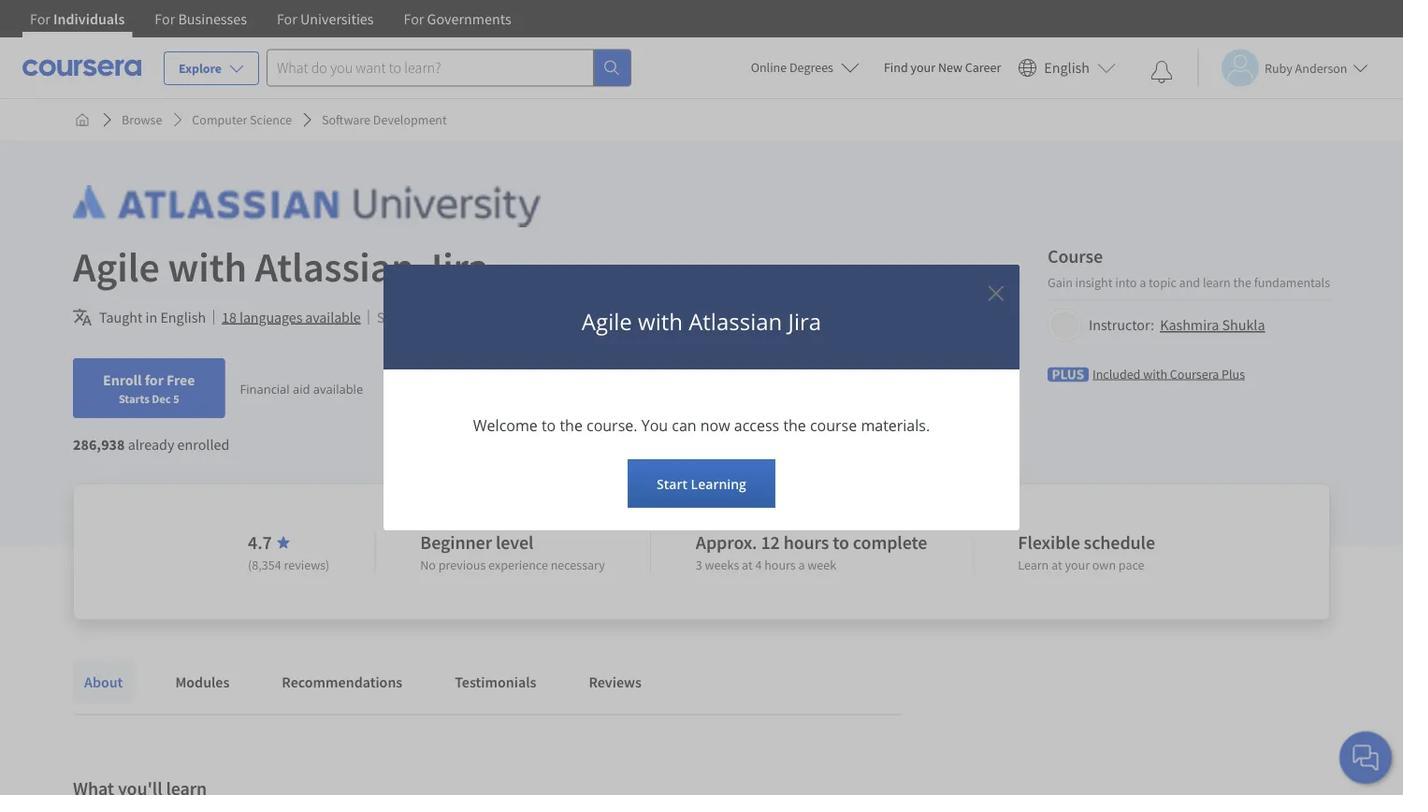 Task type: describe. For each thing, give the bounding box(es) containing it.
for for universities
[[277, 9, 297, 28]]

into
[[1115, 274, 1137, 291]]

0 vertical spatial agile with atlassian jira
[[73, 240, 489, 292]]

a inside course gain insight into a topic and learn the fundamentals
[[1140, 274, 1146, 291]]

content
[[416, 308, 464, 327]]

reviews
[[589, 673, 642, 691]]

no
[[420, 557, 436, 574]]

enroll for free starts dec 5
[[103, 370, 195, 406]]

new
[[938, 59, 963, 76]]

computer science
[[192, 111, 292, 128]]

about
[[84, 673, 123, 691]]

flexible schedule learn at your own pace
[[1018, 531, 1155, 574]]

taught in english
[[99, 308, 206, 327]]

286,938
[[73, 435, 125, 454]]

english button
[[1011, 37, 1124, 98]]

find
[[884, 59, 908, 76]]

approx.
[[696, 531, 757, 554]]

development
[[373, 111, 447, 128]]

businesses
[[178, 9, 247, 28]]

insight
[[1076, 274, 1113, 291]]

12
[[761, 531, 780, 554]]

career
[[965, 59, 1001, 76]]

2 vertical spatial with
[[1143, 365, 1168, 382]]

welcome to the course. you can now access the course materials.
[[473, 415, 930, 436]]

course
[[810, 415, 857, 436]]

4
[[755, 557, 762, 574]]

0 horizontal spatial to
[[542, 415, 556, 436]]

✕
[[988, 277, 1005, 308]]

financial aid available button
[[240, 380, 363, 397]]

for
[[145, 370, 164, 389]]

atlassian image
[[73, 185, 541, 227]]

chat with us image
[[1351, 743, 1381, 773]]

instructor:
[[1089, 316, 1154, 334]]

0 horizontal spatial with
[[168, 240, 247, 292]]

1 vertical spatial with
[[638, 306, 683, 337]]

the for welcome
[[783, 415, 806, 436]]

18
[[222, 308, 237, 327]]

be
[[521, 308, 537, 327]]

reviews)
[[284, 557, 330, 574]]

kashmira shukla image
[[1051, 311, 1079, 339]]

learning
[[691, 475, 747, 493]]

enroll
[[103, 370, 142, 389]]

pace
[[1119, 557, 1145, 574]]

5
[[173, 391, 179, 406]]

start learning button
[[628, 459, 776, 508]]

science
[[250, 111, 292, 128]]

modules
[[175, 673, 230, 691]]

about link
[[73, 661, 134, 703]]

included with coursera plus
[[1093, 365, 1245, 382]]

0 horizontal spatial the
[[560, 415, 583, 436]]

beginner
[[420, 531, 492, 554]]

home image
[[75, 112, 90, 127]]

some content may not be translated
[[377, 308, 603, 327]]

you
[[642, 415, 668, 436]]

for individuals
[[30, 9, 125, 28]]

previous
[[439, 557, 486, 574]]

find your new career
[[884, 59, 1001, 76]]

welcome
[[473, 415, 538, 436]]

level
[[496, 531, 534, 554]]

kashmira shukla link
[[1160, 316, 1265, 334]]

for for businesses
[[155, 9, 175, 28]]

necessary
[[551, 557, 605, 574]]

financial
[[240, 380, 290, 397]]

universities
[[300, 9, 374, 28]]

approx. 12 hours to complete 3 weeks at 4 hours a week
[[696, 531, 927, 574]]

governments
[[427, 9, 511, 28]]

not
[[497, 308, 518, 327]]

kashmira
[[1160, 316, 1219, 334]]

✕ button
[[988, 277, 1005, 308]]

now
[[701, 415, 730, 436]]

modules link
[[164, 661, 241, 703]]

testimonials link
[[444, 661, 548, 703]]

computer science link
[[185, 103, 299, 137]]

18 languages available
[[222, 308, 361, 327]]

4.7
[[248, 531, 272, 554]]

286,938 already enrolled
[[73, 435, 229, 454]]

start learning link
[[628, 459, 776, 508]]



Task type: locate. For each thing, give the bounding box(es) containing it.
for left businesses
[[155, 9, 175, 28]]

0 vertical spatial available
[[305, 308, 361, 327]]

recommendations
[[282, 673, 403, 691]]

at inside flexible schedule learn at your own pace
[[1052, 557, 1063, 574]]

learn
[[1018, 557, 1049, 574]]

2 at from the left
[[1052, 557, 1063, 574]]

1 horizontal spatial the
[[783, 415, 806, 436]]

with up 18
[[168, 240, 247, 292]]

agile right be
[[582, 306, 632, 337]]

hours right 4
[[765, 557, 796, 574]]

0 horizontal spatial agile with atlassian jira
[[73, 240, 489, 292]]

the right access
[[783, 415, 806, 436]]

1 horizontal spatial atlassian
[[689, 306, 782, 337]]

1 horizontal spatial your
[[1065, 557, 1090, 574]]

english inside button
[[1044, 58, 1090, 77]]

0 vertical spatial hours
[[784, 531, 829, 554]]

1 vertical spatial hours
[[765, 557, 796, 574]]

course
[[1048, 244, 1103, 268]]

atlassian
[[255, 240, 414, 292], [689, 306, 782, 337]]

0 vertical spatial a
[[1140, 274, 1146, 291]]

agile
[[73, 240, 160, 292], [582, 306, 632, 337]]

1 vertical spatial agile with atlassian jira
[[582, 306, 822, 337]]

at right learn
[[1052, 557, 1063, 574]]

the right learn
[[1234, 274, 1252, 291]]

complete
[[853, 531, 927, 554]]

1 vertical spatial your
[[1065, 557, 1090, 574]]

week
[[808, 557, 837, 574]]

instructor: kashmira shukla
[[1089, 316, 1265, 334]]

already
[[128, 435, 174, 454]]

find your new career link
[[875, 56, 1011, 80]]

1 at from the left
[[742, 557, 753, 574]]

aid
[[293, 380, 310, 397]]

1 vertical spatial a
[[799, 557, 805, 574]]

for governments
[[404, 9, 511, 28]]

in
[[146, 308, 157, 327]]

starts
[[119, 391, 149, 406]]

0 horizontal spatial your
[[911, 59, 936, 76]]

for left 'individuals' on the left top
[[30, 9, 50, 28]]

enrolled
[[177, 435, 229, 454]]

weeks
[[705, 557, 739, 574]]

your right find
[[911, 59, 936, 76]]

included with coursera plus link
[[1093, 364, 1245, 383]]

None search field
[[267, 49, 632, 87]]

1 vertical spatial atlassian
[[689, 306, 782, 337]]

experience
[[488, 557, 548, 574]]

schedule
[[1084, 531, 1155, 554]]

jira
[[422, 240, 489, 292], [788, 306, 822, 337]]

translated
[[540, 308, 603, 327]]

0 vertical spatial agile
[[73, 240, 160, 292]]

your inside "link"
[[911, 59, 936, 76]]

coursera
[[1170, 365, 1219, 382]]

your
[[911, 59, 936, 76], [1065, 557, 1090, 574]]

software development
[[322, 111, 447, 128]]

the inside course gain insight into a topic and learn the fundamentals
[[1234, 274, 1252, 291]]

available for financial aid available
[[313, 380, 363, 397]]

0 horizontal spatial a
[[799, 557, 805, 574]]

to up week
[[833, 531, 849, 554]]

own
[[1093, 557, 1116, 574]]

learn
[[1203, 274, 1231, 291]]

1 horizontal spatial at
[[1052, 557, 1063, 574]]

0 horizontal spatial agile
[[73, 240, 160, 292]]

a
[[1140, 274, 1146, 291], [799, 557, 805, 574]]

materials.
[[861, 415, 930, 436]]

dec
[[152, 391, 171, 406]]

included
[[1093, 365, 1141, 382]]

a inside approx. 12 hours to complete 3 weeks at 4 hours a week
[[799, 557, 805, 574]]

0 vertical spatial to
[[542, 415, 556, 436]]

reviews link
[[578, 661, 653, 703]]

the for course
[[1234, 274, 1252, 291]]

4 for from the left
[[404, 9, 424, 28]]

0 vertical spatial english
[[1044, 58, 1090, 77]]

1 vertical spatial jira
[[788, 306, 822, 337]]

3 for from the left
[[277, 9, 297, 28]]

1 vertical spatial available
[[313, 380, 363, 397]]

3
[[696, 557, 702, 574]]

topic
[[1149, 274, 1177, 291]]

for
[[30, 9, 50, 28], [155, 9, 175, 28], [277, 9, 297, 28], [404, 9, 424, 28]]

individuals
[[53, 9, 125, 28]]

1 vertical spatial english
[[160, 308, 206, 327]]

with right translated
[[638, 306, 683, 337]]

flexible
[[1018, 531, 1080, 554]]

taught
[[99, 308, 143, 327]]

available inside 'button'
[[305, 308, 361, 327]]

coursera image
[[22, 53, 141, 83]]

1 horizontal spatial agile
[[582, 306, 632, 337]]

1 horizontal spatial english
[[1044, 58, 1090, 77]]

some
[[377, 308, 413, 327]]

can
[[672, 415, 697, 436]]

computer
[[192, 111, 247, 128]]

access
[[734, 415, 780, 436]]

browse
[[122, 111, 162, 128]]

1 horizontal spatial with
[[638, 306, 683, 337]]

free
[[167, 370, 195, 389]]

to inside approx. 12 hours to complete 3 weeks at 4 hours a week
[[833, 531, 849, 554]]

at left 4
[[742, 557, 753, 574]]

1 horizontal spatial a
[[1140, 274, 1146, 291]]

your left own on the right bottom of page
[[1065, 557, 1090, 574]]

english right the career
[[1044, 58, 1090, 77]]

financial aid available
[[240, 380, 363, 397]]

agile up taught in the left top of the page
[[73, 240, 160, 292]]

2 horizontal spatial with
[[1143, 365, 1168, 382]]

for left 'universities'
[[277, 9, 297, 28]]

0 horizontal spatial at
[[742, 557, 753, 574]]

(8,354 reviews)
[[248, 557, 330, 574]]

0 vertical spatial jira
[[422, 240, 489, 292]]

software development link
[[314, 103, 454, 137]]

your inside flexible schedule learn at your own pace
[[1065, 557, 1090, 574]]

available for 18 languages available
[[305, 308, 361, 327]]

english
[[1044, 58, 1090, 77], [160, 308, 206, 327]]

software
[[322, 111, 371, 128]]

to
[[542, 415, 556, 436], [833, 531, 849, 554]]

a left week
[[799, 557, 805, 574]]

0 horizontal spatial english
[[160, 308, 206, 327]]

course gain insight into a topic and learn the fundamentals
[[1048, 244, 1330, 291]]

with right "included"
[[1143, 365, 1168, 382]]

18 languages available button
[[222, 306, 361, 328]]

0 vertical spatial atlassian
[[255, 240, 414, 292]]

2 for from the left
[[155, 9, 175, 28]]

1 vertical spatial agile
[[582, 306, 632, 337]]

at inside approx. 12 hours to complete 3 weeks at 4 hours a week
[[742, 557, 753, 574]]

0 vertical spatial with
[[168, 240, 247, 292]]

0 horizontal spatial jira
[[422, 240, 489, 292]]

available
[[305, 308, 361, 327], [313, 380, 363, 397]]

for for individuals
[[30, 9, 50, 28]]

1 for from the left
[[30, 9, 50, 28]]

to right welcome
[[542, 415, 556, 436]]

hours up week
[[784, 531, 829, 554]]

at
[[742, 557, 753, 574], [1052, 557, 1063, 574]]

gain
[[1048, 274, 1073, 291]]

1 horizontal spatial jira
[[788, 306, 822, 337]]

for universities
[[277, 9, 374, 28]]

course.
[[587, 415, 638, 436]]

1 horizontal spatial agile with atlassian jira
[[582, 306, 822, 337]]

plus
[[1222, 365, 1245, 382]]

1 horizontal spatial to
[[833, 531, 849, 554]]

banner navigation
[[15, 0, 526, 37]]

the
[[1234, 274, 1252, 291], [560, 415, 583, 436], [783, 415, 806, 436]]

available right the aid
[[313, 380, 363, 397]]

english right 'in'
[[160, 308, 206, 327]]

for for governments
[[404, 9, 424, 28]]

fundamentals
[[1254, 274, 1330, 291]]

show notifications image
[[1151, 61, 1173, 83]]

testimonials
[[455, 673, 537, 691]]

1 vertical spatial to
[[833, 531, 849, 554]]

shukla
[[1222, 316, 1265, 334]]

agile with atlassian jira
[[73, 240, 489, 292], [582, 306, 822, 337]]

the left the course. in the bottom of the page
[[560, 415, 583, 436]]

coursera plus image
[[1048, 367, 1089, 382]]

for businesses
[[155, 9, 247, 28]]

0 vertical spatial your
[[911, 59, 936, 76]]

available left some
[[305, 308, 361, 327]]

a right into
[[1140, 274, 1146, 291]]

for left governments
[[404, 9, 424, 28]]

0 horizontal spatial atlassian
[[255, 240, 414, 292]]

recommendations link
[[271, 661, 414, 703]]

2 horizontal spatial the
[[1234, 274, 1252, 291]]

browse link
[[114, 103, 170, 137]]



Task type: vqa. For each thing, say whether or not it's contained in the screenshot.
the Dean's
no



